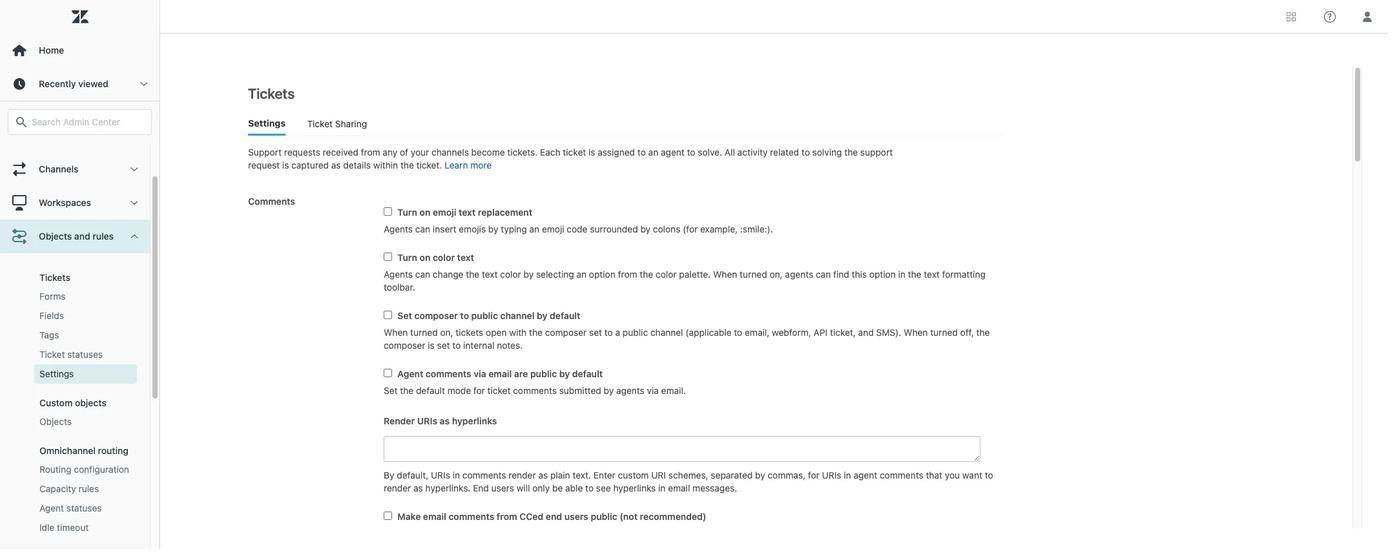 Task type: vqa. For each thing, say whether or not it's contained in the screenshot.
Ticket statuses's the statuses
yes



Task type: locate. For each thing, give the bounding box(es) containing it.
recently viewed
[[39, 78, 108, 89]]

tree item
[[0, 220, 150, 549]]

tags element
[[39, 329, 59, 342]]

rules
[[93, 231, 114, 242], [79, 483, 99, 494]]

routing
[[39, 464, 71, 475]]

objects and rules
[[39, 231, 114, 242]]

idle timeout element
[[39, 521, 89, 534]]

objects down custom
[[39, 416, 72, 427]]

user menu image
[[1359, 8, 1376, 25]]

0 vertical spatial statuses
[[67, 349, 103, 360]]

rules inside dropdown button
[[93, 231, 114, 242]]

1 vertical spatial objects
[[39, 416, 72, 427]]

tickets element
[[39, 272, 70, 283]]

agent statuses element
[[39, 502, 102, 515]]

statuses for ticket statuses
[[67, 349, 103, 360]]

tags
[[39, 329, 59, 340]]

settings
[[39, 368, 74, 379]]

objects inside objects and rules dropdown button
[[39, 231, 72, 242]]

objects left "and"
[[39, 231, 72, 242]]

objects and rules button
[[0, 220, 150, 253]]

tree
[[0, 119, 160, 549]]

tree inside primary "element"
[[0, 119, 160, 549]]

ticket statuses
[[39, 349, 103, 360]]

home
[[39, 45, 64, 56]]

agent statuses link
[[34, 499, 137, 518]]

tree containing channels
[[0, 119, 160, 549]]

objects
[[39, 231, 72, 242], [39, 416, 72, 427]]

forms
[[39, 291, 66, 302]]

ticket statuses link
[[34, 345, 137, 364]]

recently viewed button
[[0, 67, 160, 101]]

forms element
[[39, 290, 66, 303]]

0 vertical spatial rules
[[93, 231, 114, 242]]

objects for objects and rules
[[39, 231, 72, 242]]

tree item containing objects and rules
[[0, 220, 150, 549]]

objects inside objects link
[[39, 416, 72, 427]]

people image
[[11, 127, 28, 144]]

1 vertical spatial rules
[[79, 483, 99, 494]]

0 vertical spatial objects
[[39, 231, 72, 242]]

channels button
[[0, 152, 150, 186]]

recently
[[39, 78, 76, 89]]

timeout
[[57, 522, 89, 533]]

routing configuration element
[[39, 463, 129, 476]]

settings link
[[34, 364, 137, 384]]

settings element
[[39, 368, 74, 381]]

configuration
[[74, 464, 129, 475]]

custom objects element
[[39, 397, 106, 408]]

zendesk products image
[[1287, 12, 1296, 21]]

primary element
[[0, 0, 160, 549]]

channels
[[39, 163, 79, 174]]

1 vertical spatial statuses
[[66, 503, 102, 514]]

idle timeout link
[[34, 518, 137, 538]]

routing
[[98, 445, 128, 456]]

objects for objects
[[39, 416, 72, 427]]

objects link
[[34, 412, 137, 432]]

statuses
[[67, 349, 103, 360], [66, 503, 102, 514]]

statuses down capacity rules link
[[66, 503, 102, 514]]

fields element
[[39, 309, 64, 322]]

capacity
[[39, 483, 76, 494]]

forms link
[[34, 287, 137, 306]]

objects and rules group
[[0, 253, 150, 549]]

rules right "and"
[[93, 231, 114, 242]]

rules down routing configuration link
[[79, 483, 99, 494]]

idle
[[39, 522, 54, 533]]

omnichannel routing
[[39, 445, 128, 456]]

None search field
[[1, 109, 158, 135]]

ticket
[[39, 349, 65, 360]]

statuses down tags link on the left bottom of page
[[67, 349, 103, 360]]



Task type: describe. For each thing, give the bounding box(es) containing it.
capacity rules element
[[39, 483, 99, 496]]

tickets
[[39, 272, 70, 283]]

omnichannel routing element
[[39, 445, 128, 456]]

custom
[[39, 397, 73, 408]]

fields
[[39, 310, 64, 321]]

statuses for agent statuses
[[66, 503, 102, 514]]

capacity rules link
[[34, 479, 137, 499]]

none search field inside primary "element"
[[1, 109, 158, 135]]

idle timeout
[[39, 522, 89, 533]]

custom objects
[[39, 397, 106, 408]]

Search Admin Center field
[[32, 116, 143, 128]]

routing configuration link
[[34, 460, 137, 479]]

tree item inside tree
[[0, 220, 150, 549]]

routing configuration
[[39, 464, 129, 475]]

home button
[[0, 34, 160, 67]]

rules inside group
[[79, 483, 99, 494]]

ticket statuses element
[[39, 348, 103, 361]]

workspaces
[[39, 197, 91, 208]]

agent
[[39, 503, 64, 514]]

and
[[74, 231, 90, 242]]

agent statuses
[[39, 503, 102, 514]]

workspaces button
[[0, 186, 150, 220]]

objects
[[75, 397, 106, 408]]

omnichannel
[[39, 445, 96, 456]]

fields link
[[34, 306, 137, 326]]

objects element
[[39, 415, 72, 428]]

viewed
[[78, 78, 108, 89]]

capacity rules
[[39, 483, 99, 494]]

tags link
[[34, 326, 137, 345]]

help image
[[1324, 11, 1336, 22]]



